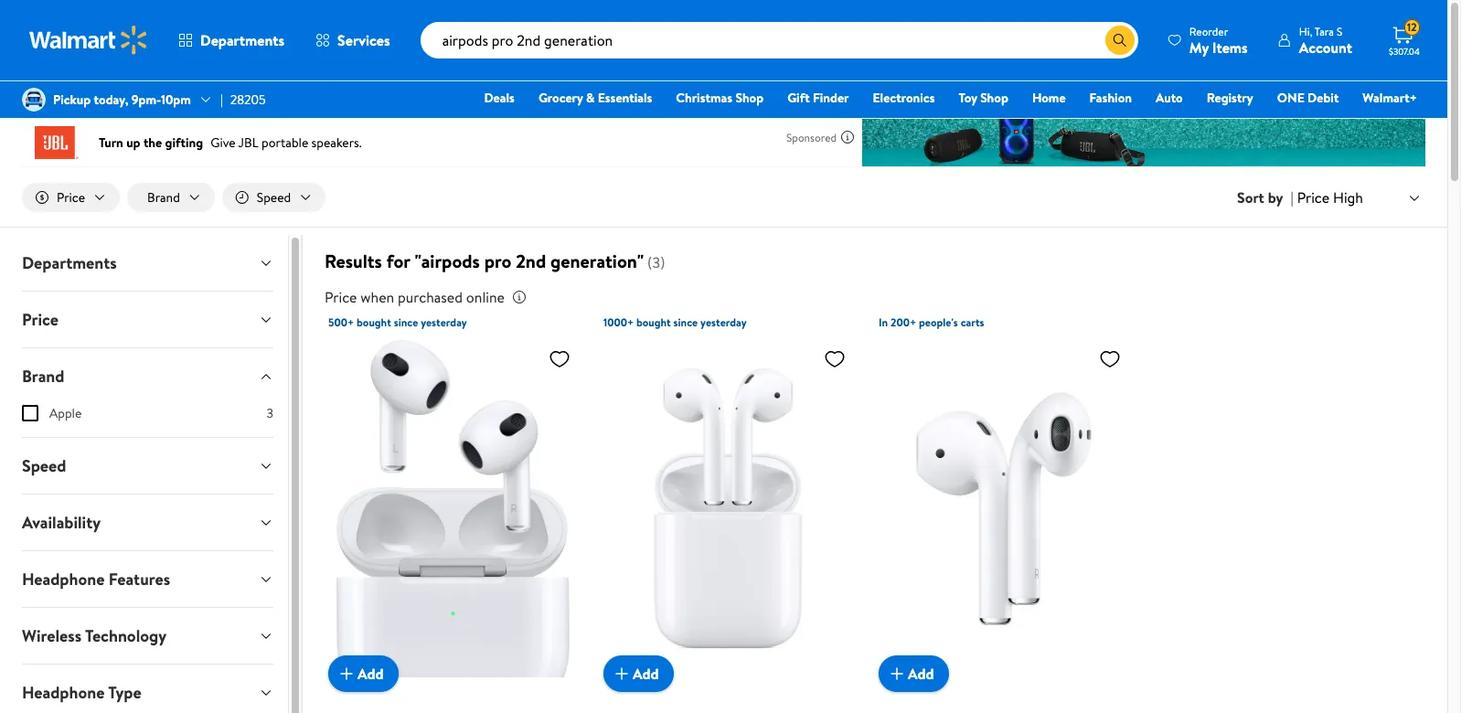 Task type: describe. For each thing, give the bounding box(es) containing it.
headphone features tab
[[7, 551, 288, 607]]

features
[[109, 568, 170, 591]]

speed tab
[[7, 438, 288, 494]]

deals
[[484, 89, 515, 107]]

deals link
[[476, 88, 523, 108]]

3
[[267, 404, 273, 423]]

auto
[[1156, 89, 1183, 107]]

shop for toy shop
[[980, 89, 1008, 107]]

my
[[1189, 37, 1209, 57]]

type
[[108, 681, 141, 704]]

add for 500+
[[358, 664, 384, 684]]

technology
[[85, 625, 167, 647]]

one debit link
[[1269, 88, 1347, 108]]

28205
[[230, 90, 266, 109]]

headphone type
[[22, 681, 141, 704]]

availability button
[[7, 495, 288, 551]]

home
[[1032, 89, 1066, 107]]

wireless technology tab
[[7, 608, 288, 664]]

yesterday for 1000+ bought since yesterday
[[700, 315, 747, 330]]

results
[[325, 249, 382, 273]]

s
[[1337, 23, 1343, 39]]

reorder
[[1189, 23, 1228, 39]]

10pm
[[161, 90, 191, 109]]

one debit
[[1277, 89, 1339, 107]]

services
[[337, 30, 390, 50]]

hi,
[[1299, 23, 1312, 39]]

add button for in
[[879, 656, 949, 692]]

price inside tab
[[22, 308, 58, 331]]

headphone type button
[[7, 665, 288, 713]]

add to favorites list, apple airpods with charging case (2nd generation) image
[[824, 348, 846, 370]]

500+ bought since yesterday
[[328, 315, 467, 330]]

fashion
[[1090, 89, 1132, 107]]

500+
[[328, 315, 354, 330]]

legal information image
[[512, 290, 527, 305]]

since for 1000+
[[674, 315, 698, 330]]

&
[[586, 89, 595, 107]]

since for 500+
[[394, 315, 418, 330]]

grocery
[[538, 89, 583, 107]]

0 vertical spatial speed button
[[222, 183, 326, 212]]

Search search field
[[420, 22, 1138, 59]]

carts
[[961, 315, 984, 330]]

in 200+ people's carts
[[879, 315, 984, 330]]

sort
[[1237, 187, 1264, 208]]

9pm-
[[132, 90, 161, 109]]

gift
[[787, 89, 810, 107]]

grocery & essentials
[[538, 89, 652, 107]]

brand for the brand "dropdown button" to the bottom
[[22, 365, 64, 388]]

walmart+
[[1363, 89, 1417, 107]]

debit
[[1308, 89, 1339, 107]]

price when purchased online
[[325, 287, 505, 307]]

sort and filter section element
[[0, 168, 1447, 227]]

apple airpods with charging case (2nd generation) image
[[604, 340, 853, 678]]

price inside dropdown button
[[1297, 187, 1330, 207]]

in
[[879, 315, 888, 330]]

brand tab
[[7, 348, 288, 404]]

1 vertical spatial speed button
[[7, 438, 288, 494]]

price tab
[[7, 292, 288, 348]]

registry
[[1207, 89, 1253, 107]]

brand for the brand "dropdown button" within sort and filter section element
[[147, 188, 180, 207]]

headphone features button
[[7, 551, 288, 607]]

"airpods
[[415, 249, 480, 273]]

finder
[[813, 89, 849, 107]]

yesterday for 500+ bought since yesterday
[[421, 315, 467, 330]]

price high button
[[1294, 185, 1426, 210]]

walmart image
[[29, 26, 148, 55]]

add to cart image
[[336, 663, 358, 685]]

speed inside sort and filter section element
[[257, 188, 291, 207]]

today,
[[94, 90, 128, 109]]

1000+ bought since yesterday
[[604, 315, 747, 330]]

when
[[361, 287, 394, 307]]

brand button inside sort and filter section element
[[127, 183, 215, 212]]

for
[[386, 249, 410, 273]]



Task type: vqa. For each thing, say whether or not it's contained in the screenshot.
Price dropdown button associated with Sort and Filter section ELEMENT
yes



Task type: locate. For each thing, give the bounding box(es) containing it.
people's
[[919, 315, 958, 330]]

account
[[1299, 37, 1352, 57]]

brand inside sort and filter section element
[[147, 188, 180, 207]]

christmas shop
[[676, 89, 764, 107]]

brand button up departments tab
[[127, 183, 215, 212]]

shop for christmas shop
[[736, 89, 764, 107]]

1 headphone from the top
[[22, 568, 105, 591]]

1 horizontal spatial shop
[[980, 89, 1008, 107]]

items
[[1212, 37, 1248, 57]]

sponsored
[[786, 129, 837, 145]]

1 bought from the left
[[357, 315, 391, 330]]

1 horizontal spatial yesterday
[[700, 315, 747, 330]]

departments
[[200, 30, 284, 50], [22, 252, 117, 274]]

add to cart image for in
[[886, 663, 908, 685]]

 image
[[22, 88, 46, 112]]

wireless technology
[[22, 625, 167, 647]]

wireless technology button
[[7, 608, 288, 664]]

toy shop
[[959, 89, 1008, 107]]

home link
[[1024, 88, 1074, 108]]

price button inside sort and filter section element
[[22, 183, 120, 212]]

apple airpods (3rd generation) wireless earbuds with lightning charging case image
[[328, 340, 578, 678]]

electronics
[[873, 89, 935, 107]]

1 horizontal spatial add
[[633, 664, 659, 684]]

purchased
[[398, 287, 463, 307]]

0 horizontal spatial add to cart image
[[611, 663, 633, 685]]

add to favorites list, restored apple true wireless headphones with charging case, white, viprb-mv7n2am/a (refurbished) image
[[1099, 348, 1121, 370]]

0 vertical spatial departments
[[200, 30, 284, 50]]

bought
[[357, 315, 391, 330], [636, 315, 671, 330]]

1 vertical spatial speed
[[22, 455, 66, 477]]

headphone down availability
[[22, 568, 105, 591]]

fashion link
[[1081, 88, 1140, 108]]

1 yesterday from the left
[[421, 315, 467, 330]]

since right 1000+
[[674, 315, 698, 330]]

shop right christmas
[[736, 89, 764, 107]]

add to cart image
[[611, 663, 633, 685], [886, 663, 908, 685]]

shop
[[736, 89, 764, 107], [980, 89, 1008, 107]]

1 horizontal spatial brand
[[147, 188, 180, 207]]

|
[[220, 90, 223, 109], [1291, 187, 1294, 208]]

brand button down the price tab
[[7, 348, 288, 404]]

walmart+ link
[[1355, 88, 1426, 108]]

None checkbox
[[22, 405, 38, 422]]

price button for the price tab
[[7, 292, 288, 348]]

1 horizontal spatial speed
[[257, 188, 291, 207]]

0 vertical spatial speed
[[257, 188, 291, 207]]

departments inside tab
[[22, 252, 117, 274]]

headphone down wireless at the bottom of the page
[[22, 681, 105, 704]]

0 horizontal spatial brand
[[22, 365, 64, 388]]

add to favorites list, apple airpods (3rd generation) wireless earbuds with lightning charging case image
[[549, 348, 571, 370]]

1 vertical spatial departments button
[[7, 235, 288, 291]]

auto link
[[1148, 88, 1191, 108]]

gift finder
[[787, 89, 849, 107]]

price
[[1297, 187, 1330, 207], [57, 188, 85, 207], [325, 287, 357, 307], [22, 308, 58, 331]]

brand inside tab
[[22, 365, 64, 388]]

essentials
[[598, 89, 652, 107]]

1 add button from the left
[[328, 656, 398, 692]]

headphone for headphone features
[[22, 568, 105, 591]]

$307.04
[[1389, 45, 1420, 58]]

online
[[466, 287, 505, 307]]

departments button up the price tab
[[7, 235, 288, 291]]

1 vertical spatial price button
[[7, 292, 288, 348]]

christmas
[[676, 89, 732, 107]]

1 horizontal spatial bought
[[636, 315, 671, 330]]

200+
[[891, 315, 916, 330]]

departments tab
[[7, 235, 288, 291]]

search icon image
[[1113, 33, 1127, 48]]

2nd
[[516, 249, 546, 273]]

price button for sort and filter section element
[[22, 183, 120, 212]]

registry link
[[1199, 88, 1262, 108]]

add for in
[[908, 664, 934, 684]]

speed inside tab
[[22, 455, 66, 477]]

1 horizontal spatial add to cart image
[[886, 663, 908, 685]]

price button
[[22, 183, 120, 212], [7, 292, 288, 348]]

1 add to cart image from the left
[[611, 663, 633, 685]]

0 horizontal spatial yesterday
[[421, 315, 467, 330]]

since
[[394, 315, 418, 330], [674, 315, 698, 330]]

0 horizontal spatial bought
[[357, 315, 391, 330]]

by
[[1268, 187, 1283, 208]]

(3)
[[647, 252, 665, 273]]

0 horizontal spatial add button
[[328, 656, 398, 692]]

toy
[[959, 89, 977, 107]]

yesterday
[[421, 315, 467, 330], [700, 315, 747, 330]]

0 vertical spatial headphone
[[22, 568, 105, 591]]

12
[[1407, 19, 1417, 35]]

hi, tara s account
[[1299, 23, 1352, 57]]

1 horizontal spatial since
[[674, 315, 698, 330]]

2 yesterday from the left
[[700, 315, 747, 330]]

apple
[[49, 404, 82, 423]]

bought for 500+
[[357, 315, 391, 330]]

tara
[[1315, 23, 1334, 39]]

restored apple true wireless headphones with charging case, white, viprb-mv7n2am/a (refurbished) image
[[879, 340, 1128, 678]]

high
[[1333, 187, 1363, 207]]

add button for 1000+
[[604, 656, 674, 692]]

0 horizontal spatial since
[[394, 315, 418, 330]]

sort by |
[[1237, 187, 1294, 208]]

shop right toy
[[980, 89, 1008, 107]]

add
[[358, 664, 384, 684], [633, 664, 659, 684], [908, 664, 934, 684]]

1 horizontal spatial |
[[1291, 187, 1294, 208]]

headphone features
[[22, 568, 170, 591]]

2 headphone from the top
[[22, 681, 105, 704]]

1 vertical spatial |
[[1291, 187, 1294, 208]]

1 vertical spatial headphone
[[22, 681, 105, 704]]

one
[[1277, 89, 1305, 107]]

brand
[[147, 188, 180, 207], [22, 365, 64, 388]]

0 vertical spatial departments button
[[163, 18, 300, 62]]

Walmart Site-Wide search field
[[420, 22, 1138, 59]]

0 vertical spatial brand button
[[127, 183, 215, 212]]

2 bought from the left
[[636, 315, 671, 330]]

christmas shop link
[[668, 88, 772, 108]]

bought for 1000+
[[636, 315, 671, 330]]

1 vertical spatial brand button
[[7, 348, 288, 404]]

services button
[[300, 18, 406, 62]]

headphone type tab
[[7, 665, 288, 713]]

brand up departments tab
[[147, 188, 180, 207]]

add button for 500+
[[328, 656, 398, 692]]

1 add from the left
[[358, 664, 384, 684]]

availability tab
[[7, 495, 288, 551]]

0 vertical spatial brand
[[147, 188, 180, 207]]

electronics link
[[865, 88, 943, 108]]

grocery & essentials link
[[530, 88, 661, 108]]

headphone for headphone type
[[22, 681, 105, 704]]

results for "airpods pro 2nd generation" (3)
[[325, 249, 665, 273]]

0 horizontal spatial add
[[358, 664, 384, 684]]

add for 1000+
[[633, 664, 659, 684]]

2 add button from the left
[[604, 656, 674, 692]]

ad disclaimer and feedback for skylinedisplayad image
[[840, 130, 855, 144]]

price high
[[1297, 187, 1363, 207]]

availability
[[22, 511, 101, 534]]

add to cart image for 1000+
[[611, 663, 633, 685]]

headphone
[[22, 568, 105, 591], [22, 681, 105, 704]]

3 add from the left
[[908, 664, 934, 684]]

0 vertical spatial |
[[220, 90, 223, 109]]

1 vertical spatial brand
[[22, 365, 64, 388]]

bought right 1000+
[[636, 315, 671, 330]]

speed
[[257, 188, 291, 207], [22, 455, 66, 477]]

1 horizontal spatial departments
[[200, 30, 284, 50]]

0 horizontal spatial speed
[[22, 455, 66, 477]]

speed button
[[222, 183, 326, 212], [7, 438, 288, 494]]

2 horizontal spatial add
[[908, 664, 934, 684]]

1 since from the left
[[394, 315, 418, 330]]

0 vertical spatial price button
[[22, 183, 120, 212]]

gift finder link
[[779, 88, 857, 108]]

| 28205
[[220, 90, 266, 109]]

wireless
[[22, 625, 81, 647]]

1 horizontal spatial add button
[[604, 656, 674, 692]]

bought down when
[[357, 315, 391, 330]]

| left 28205 at the top of the page
[[220, 90, 223, 109]]

pickup
[[53, 90, 91, 109]]

add button
[[328, 656, 398, 692], [604, 656, 674, 692], [879, 656, 949, 692]]

2 add to cart image from the left
[[886, 663, 908, 685]]

| right by
[[1291, 187, 1294, 208]]

brand up 'apple'
[[22, 365, 64, 388]]

pickup today, 9pm-10pm
[[53, 90, 191, 109]]

reorder my items
[[1189, 23, 1248, 57]]

toy shop link
[[950, 88, 1017, 108]]

1000+
[[604, 315, 634, 330]]

3 add button from the left
[[879, 656, 949, 692]]

pro
[[484, 249, 512, 273]]

generation"
[[550, 249, 644, 273]]

0 horizontal spatial |
[[220, 90, 223, 109]]

brand button
[[127, 183, 215, 212], [7, 348, 288, 404]]

0 horizontal spatial shop
[[736, 89, 764, 107]]

2 shop from the left
[[980, 89, 1008, 107]]

departments button up | 28205
[[163, 18, 300, 62]]

2 since from the left
[[674, 315, 698, 330]]

since down price when purchased online
[[394, 315, 418, 330]]

2 add from the left
[[633, 664, 659, 684]]

1 shop from the left
[[736, 89, 764, 107]]

0 horizontal spatial departments
[[22, 252, 117, 274]]

1 vertical spatial departments
[[22, 252, 117, 274]]

2 horizontal spatial add button
[[879, 656, 949, 692]]

| inside sort and filter section element
[[1291, 187, 1294, 208]]



